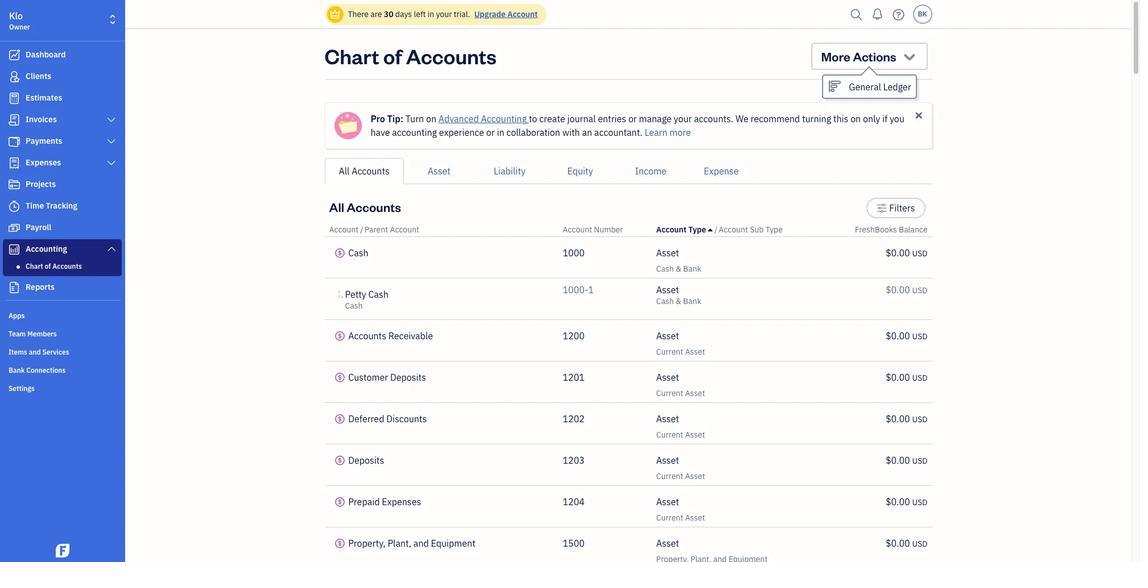 Task type: vqa. For each thing, say whether or not it's contained in the screenshot.
Hourly
no



Task type: describe. For each thing, give the bounding box(es) containing it.
estimates
[[26, 93, 62, 103]]

account sub type
[[719, 225, 783, 235]]

there
[[348, 9, 369, 19]]

number
[[594, 225, 623, 235]]

projects link
[[3, 175, 122, 195]]

accounts receivable
[[348, 331, 433, 342]]

0 vertical spatial chart
[[325, 43, 379, 69]]

1 horizontal spatial of
[[383, 43, 402, 69]]

current for 1201
[[656, 389, 683, 399]]

payment image
[[7, 136, 21, 147]]

accounts up account / parent account
[[347, 199, 401, 215]]

settings link
[[3, 380, 122, 397]]

customer
[[348, 372, 388, 383]]

all accounts inside button
[[339, 166, 390, 177]]

1 horizontal spatial accounting
[[481, 113, 527, 125]]

deferred
[[348, 414, 384, 425]]

entries
[[598, 113, 626, 125]]

income button
[[616, 158, 686, 184]]

account right parent in the left of the page
[[390, 225, 419, 235]]

tip:
[[387, 113, 403, 125]]

learn more link
[[645, 127, 691, 138]]

and inside the main element
[[29, 348, 41, 357]]

chart image
[[7, 244, 21, 255]]

recommend
[[751, 113, 800, 125]]

liability
[[494, 166, 526, 177]]

accounts inside button
[[352, 166, 390, 177]]

deferred discounts
[[348, 414, 427, 425]]

1 vertical spatial all accounts
[[329, 199, 401, 215]]

learn more
[[645, 127, 691, 138]]

1500
[[563, 538, 585, 550]]

bank connections link
[[3, 362, 122, 379]]

dashboard
[[26, 50, 66, 60]]

turning
[[802, 113, 831, 125]]

$0.00 usd for 1000
[[886, 248, 928, 259]]

$0.00 usd for 1202
[[886, 414, 928, 425]]

clients
[[26, 71, 51, 81]]

usd for 1202
[[912, 415, 928, 425]]

accounting link
[[3, 240, 122, 260]]

asset current asset for 1202
[[656, 414, 705, 440]]

with
[[562, 127, 580, 138]]

1 horizontal spatial or
[[629, 113, 637, 125]]

owner
[[9, 23, 30, 31]]

to
[[529, 113, 537, 125]]

chevron large down image for invoices
[[106, 116, 117, 125]]

connections
[[26, 366, 66, 375]]

an
[[582, 127, 592, 138]]

project image
[[7, 179, 21, 191]]

general ledger link
[[823, 76, 916, 98]]

go to help image
[[890, 6, 908, 23]]

more
[[821, 48, 851, 64]]

apps
[[9, 312, 25, 320]]

property,
[[348, 538, 386, 550]]

only
[[863, 113, 880, 125]]

usd for 1500
[[912, 539, 928, 550]]

items and services link
[[3, 344, 122, 361]]

ledger
[[883, 81, 911, 93]]

main element
[[0, 0, 154, 563]]

close image
[[914, 110, 924, 121]]

1201
[[563, 372, 585, 383]]

$0.00 usd for 1203
[[886, 455, 928, 467]]

manage
[[639, 113, 672, 125]]

tracking
[[46, 201, 77, 211]]

1 / from the left
[[360, 225, 363, 235]]

30
[[384, 9, 393, 19]]

2 type from the left
[[766, 225, 783, 235]]

reports link
[[3, 278, 122, 298]]

account for account sub type
[[719, 225, 748, 235]]

clients link
[[3, 67, 122, 87]]

usd for 1201
[[912, 373, 928, 383]]

chart inside the main element
[[26, 262, 43, 271]]

dashboard link
[[3, 45, 122, 65]]

items
[[9, 348, 27, 357]]

estimate image
[[7, 93, 21, 104]]

invoice image
[[7, 114, 21, 126]]

asset current asset for 1204
[[656, 497, 705, 523]]

account for account type
[[656, 225, 687, 235]]

accounts inside the main element
[[52, 262, 82, 271]]

0 horizontal spatial in
[[428, 9, 434, 19]]

create
[[539, 113, 565, 125]]

advanced
[[439, 113, 479, 125]]

in inside to create journal entries or manage your accounts. we recommend turning this on only if  you have accounting experience or in collaboration with an accountant.
[[497, 127, 504, 138]]

trial.
[[454, 9, 470, 19]]

account for account / parent account
[[329, 225, 358, 235]]

to create journal entries or manage your accounts. we recommend turning this on only if  you have accounting experience or in collaboration with an accountant.
[[371, 113, 905, 138]]

1000
[[563, 248, 585, 259]]

expense button
[[686, 158, 757, 184]]

accounts down petty cash cash
[[348, 331, 386, 342]]

general ledger
[[849, 81, 911, 93]]

account type
[[656, 225, 706, 235]]

collaboration
[[507, 127, 560, 138]]

left
[[414, 9, 426, 19]]

money image
[[7, 222, 21, 234]]

1 vertical spatial all
[[329, 199, 344, 215]]

$0.00 for 1203
[[886, 455, 910, 467]]

asset inside button
[[428, 166, 451, 177]]

dashboard image
[[7, 50, 21, 61]]

freshbooks image
[[53, 545, 72, 558]]

filters
[[889, 203, 915, 214]]

sub
[[750, 225, 764, 235]]

1203
[[563, 455, 585, 467]]

1 on from the left
[[426, 113, 436, 125]]

bk button
[[913, 5, 932, 24]]

balance
[[899, 225, 928, 235]]

account for account number
[[563, 225, 592, 235]]

petty
[[345, 289, 366, 300]]

current for 1202
[[656, 430, 683, 440]]

equity button
[[545, 158, 616, 184]]

payments link
[[3, 131, 122, 152]]

have
[[371, 127, 390, 138]]

items and services
[[9, 348, 69, 357]]

time tracking link
[[3, 196, 122, 217]]

freshbooks balance
[[855, 225, 928, 235]]

search image
[[847, 6, 866, 23]]

members
[[27, 330, 57, 339]]

payroll link
[[3, 218, 122, 238]]

more actions
[[821, 48, 896, 64]]

$0.00 for 1000
[[886, 248, 910, 259]]

on inside to create journal entries or manage your accounts. we recommend turning this on only if  you have accounting experience or in collaboration with an accountant.
[[851, 113, 861, 125]]

projects
[[26, 179, 56, 189]]

account type button
[[656, 225, 713, 235]]

team members
[[9, 330, 57, 339]]

usd for 1200
[[912, 332, 928, 342]]

chevron large down image for accounting
[[106, 245, 117, 254]]

freshbooks
[[855, 225, 897, 235]]

you
[[890, 113, 905, 125]]

general
[[849, 81, 881, 93]]

& for 1000
[[676, 264, 681, 274]]

& for 1000-1
[[676, 296, 681, 307]]

1 horizontal spatial chart of accounts
[[325, 43, 497, 69]]

$0.00 for 1200
[[886, 331, 910, 342]]

apps link
[[3, 307, 122, 324]]

bank connections
[[9, 366, 66, 375]]

prepaid expenses
[[348, 497, 421, 508]]

$0.00 usd for 1500
[[886, 538, 928, 550]]



Task type: locate. For each thing, give the bounding box(es) containing it.
1 vertical spatial chevron large down image
[[106, 159, 117, 168]]

asset button
[[404, 158, 474, 184]]

services
[[42, 348, 69, 357]]

chevron large down image inside 'expenses' link
[[106, 159, 117, 168]]

0 vertical spatial bank
[[683, 264, 701, 274]]

there are 30 days left in your trial. upgrade account
[[348, 9, 538, 19]]

/
[[360, 225, 363, 235], [715, 225, 718, 235]]

asset
[[428, 166, 451, 177], [656, 248, 679, 259], [656, 284, 679, 296], [656, 331, 679, 342], [685, 347, 705, 357], [656, 372, 679, 383], [685, 389, 705, 399], [656, 414, 679, 425], [685, 430, 705, 440], [656, 455, 679, 467], [685, 472, 705, 482], [656, 497, 679, 508], [685, 513, 705, 523], [656, 538, 679, 550]]

asset cash & bank for 1000
[[656, 248, 701, 274]]

learn
[[645, 127, 668, 138]]

1 vertical spatial deposits
[[348, 455, 384, 467]]

experience
[[439, 127, 484, 138]]

2 chevron large down image from the top
[[106, 159, 117, 168]]

1000-
[[563, 284, 588, 296]]

1 current from the top
[[656, 347, 683, 357]]

0 horizontal spatial your
[[436, 9, 452, 19]]

in right left
[[428, 9, 434, 19]]

bk
[[918, 10, 927, 18]]

4 current from the top
[[656, 472, 683, 482]]

invoices
[[26, 114, 57, 125]]

asset current asset for 1203
[[656, 455, 705, 482]]

0 horizontal spatial chart
[[26, 262, 43, 271]]

bank for 1000-1
[[683, 296, 701, 307]]

account number
[[563, 225, 623, 235]]

time tracking
[[26, 201, 77, 211]]

all accounts up account / parent account
[[329, 199, 401, 215]]

accounts.
[[694, 113, 734, 125]]

0 vertical spatial chevron large down image
[[106, 116, 117, 125]]

8 $0.00 from the top
[[886, 538, 910, 550]]

1 horizontal spatial on
[[851, 113, 861, 125]]

7 usd from the top
[[912, 498, 928, 508]]

client image
[[7, 71, 21, 83]]

all accounts down have on the left of the page
[[339, 166, 390, 177]]

your inside to create journal entries or manage your accounts. we recommend turning this on only if  you have accounting experience or in collaboration with an accountant.
[[674, 113, 692, 125]]

chart of accounts
[[325, 43, 497, 69], [26, 262, 82, 271]]

or up the accountant.
[[629, 113, 637, 125]]

settings
[[9, 385, 35, 393]]

2 usd from the top
[[912, 286, 928, 296]]

your for in
[[436, 9, 452, 19]]

journal
[[567, 113, 596, 125]]

1 vertical spatial expenses
[[382, 497, 421, 508]]

chevron large down image inside "accounting" link
[[106, 245, 117, 254]]

7 $0.00 from the top
[[886, 497, 910, 508]]

usd for 1204
[[912, 498, 928, 508]]

deposits right the customer
[[390, 372, 426, 383]]

1 vertical spatial chart of accounts
[[26, 262, 82, 271]]

1 $0.00 from the top
[[886, 248, 910, 259]]

2 asset current asset from the top
[[656, 372, 705, 399]]

chevrondown image
[[902, 48, 917, 64]]

type right sub at the top
[[766, 225, 783, 235]]

chevron large down image up 'expenses' link
[[106, 137, 117, 146]]

discounts
[[386, 414, 427, 425]]

1 $0.00 usd from the top
[[886, 248, 928, 259]]

all inside button
[[339, 166, 350, 177]]

parent
[[365, 225, 388, 235]]

income
[[635, 166, 667, 177]]

0 vertical spatial or
[[629, 113, 637, 125]]

2 chevron large down image from the top
[[106, 245, 117, 254]]

2 asset cash & bank from the top
[[656, 284, 701, 307]]

current for 1200
[[656, 347, 683, 357]]

payments
[[26, 136, 62, 146]]

3 asset current asset from the top
[[656, 414, 705, 440]]

chevron large down image inside payments link
[[106, 137, 117, 146]]

1 vertical spatial accounting
[[26, 244, 67, 254]]

0 horizontal spatial expenses
[[26, 158, 61, 168]]

1 type from the left
[[689, 225, 706, 235]]

current for 1204
[[656, 513, 683, 523]]

chevron large down image up payments link
[[106, 116, 117, 125]]

5 $0.00 usd from the top
[[886, 414, 928, 425]]

1 vertical spatial of
[[45, 262, 51, 271]]

pro tip: turn on advanced accounting
[[371, 113, 527, 125]]

expenses
[[26, 158, 61, 168], [382, 497, 421, 508]]

3 $0.00 from the top
[[886, 331, 910, 342]]

$0.00 usd for 1000-1
[[886, 284, 928, 296]]

0 horizontal spatial /
[[360, 225, 363, 235]]

account left parent in the left of the page
[[329, 225, 358, 235]]

and right plant,
[[414, 538, 429, 550]]

bank
[[683, 264, 701, 274], [683, 296, 701, 307], [9, 366, 25, 375]]

4 $0.00 from the top
[[886, 372, 910, 383]]

/ right caretup icon
[[715, 225, 718, 235]]

accounts down there are 30 days left in your trial. upgrade account
[[406, 43, 497, 69]]

$0.00 for 1204
[[886, 497, 910, 508]]

expenses right prepaid
[[382, 497, 421, 508]]

0 vertical spatial chart of accounts
[[325, 43, 497, 69]]

0 horizontal spatial of
[[45, 262, 51, 271]]

on right this
[[851, 113, 861, 125]]

1 usd from the top
[[912, 249, 928, 259]]

1 asset current asset from the top
[[656, 331, 705, 357]]

payroll
[[26, 222, 51, 233]]

0 vertical spatial and
[[29, 348, 41, 357]]

1 horizontal spatial in
[[497, 127, 504, 138]]

1 vertical spatial &
[[676, 296, 681, 307]]

klo
[[9, 10, 23, 22]]

2 current from the top
[[656, 389, 683, 399]]

usd for 1000
[[912, 249, 928, 259]]

actions
[[853, 48, 896, 64]]

of up reports
[[45, 262, 51, 271]]

all
[[339, 166, 350, 177], [329, 199, 344, 215]]

8 usd from the top
[[912, 539, 928, 550]]

/ left parent in the left of the page
[[360, 225, 363, 235]]

of inside the main element
[[45, 262, 51, 271]]

5 current from the top
[[656, 513, 683, 523]]

of
[[383, 43, 402, 69], [45, 262, 51, 271]]

if
[[882, 113, 888, 125]]

1 asset cash & bank from the top
[[656, 248, 701, 274]]

usd for 1203
[[912, 456, 928, 467]]

0 vertical spatial expenses
[[26, 158, 61, 168]]

0 horizontal spatial deposits
[[348, 455, 384, 467]]

0 vertical spatial &
[[676, 264, 681, 274]]

0 vertical spatial of
[[383, 43, 402, 69]]

bank inside the main element
[[9, 366, 25, 375]]

accounts down have on the left of the page
[[352, 166, 390, 177]]

5 usd from the top
[[912, 415, 928, 425]]

5 asset current asset from the top
[[656, 497, 705, 523]]

1 vertical spatial bank
[[683, 296, 701, 307]]

1 horizontal spatial your
[[674, 113, 692, 125]]

4 usd from the top
[[912, 373, 928, 383]]

$0.00 for 1500
[[886, 538, 910, 550]]

0 vertical spatial all accounts
[[339, 166, 390, 177]]

settings image
[[877, 201, 887, 215]]

chevron large down image
[[106, 116, 117, 125], [106, 245, 117, 254]]

advanced accounting link
[[439, 113, 529, 125]]

0 horizontal spatial chart of accounts
[[26, 262, 82, 271]]

customer deposits
[[348, 372, 426, 383]]

klo owner
[[9, 10, 30, 31]]

1 horizontal spatial chart
[[325, 43, 379, 69]]

account left caretup icon
[[656, 225, 687, 235]]

account right "upgrade"
[[508, 9, 538, 19]]

$0.00 usd for 1200
[[886, 331, 928, 342]]

0 vertical spatial accounting
[[481, 113, 527, 125]]

chevron large down image up chart of accounts link
[[106, 245, 117, 254]]

expenses down the payments
[[26, 158, 61, 168]]

more
[[670, 127, 691, 138]]

1 horizontal spatial and
[[414, 538, 429, 550]]

3 $0.00 usd from the top
[[886, 331, 928, 342]]

$0.00 for 1202
[[886, 414, 910, 425]]

or down advanced accounting link
[[486, 127, 495, 138]]

asset cash & bank for 1000-1
[[656, 284, 701, 307]]

on right turn
[[426, 113, 436, 125]]

3 current from the top
[[656, 430, 683, 440]]

bank for 1000
[[683, 264, 701, 274]]

reports
[[26, 282, 55, 292]]

in down advanced accounting link
[[497, 127, 504, 138]]

property, plant, and equipment
[[348, 538, 476, 550]]

liability button
[[474, 158, 545, 184]]

1 vertical spatial your
[[674, 113, 692, 125]]

0 horizontal spatial and
[[29, 348, 41, 357]]

account up 1000
[[563, 225, 592, 235]]

your
[[436, 9, 452, 19], [674, 113, 692, 125]]

8 $0.00 usd from the top
[[886, 538, 928, 550]]

chart
[[325, 43, 379, 69], [26, 262, 43, 271]]

crown image
[[329, 8, 341, 20]]

1202
[[563, 414, 585, 425]]

1 horizontal spatial expenses
[[382, 497, 421, 508]]

report image
[[7, 282, 21, 294]]

1 horizontal spatial /
[[715, 225, 718, 235]]

6 $0.00 from the top
[[886, 455, 910, 467]]

in
[[428, 9, 434, 19], [497, 127, 504, 138]]

accounting down payroll
[[26, 244, 67, 254]]

more actions button
[[811, 43, 928, 70]]

$0.00 usd for 1201
[[886, 372, 928, 383]]

asset current asset for 1201
[[656, 372, 705, 399]]

2 on from the left
[[851, 113, 861, 125]]

2 $0.00 from the top
[[886, 284, 910, 296]]

0 vertical spatial asset cash & bank
[[656, 248, 701, 274]]

4 $0.00 usd from the top
[[886, 372, 928, 383]]

chart down the there
[[325, 43, 379, 69]]

this
[[833, 113, 849, 125]]

plant,
[[388, 538, 411, 550]]

cash
[[348, 248, 368, 259], [656, 264, 674, 274], [368, 289, 389, 300], [656, 296, 674, 307], [345, 301, 363, 311]]

asset current asset for 1200
[[656, 331, 705, 357]]

chevron large down image for payments
[[106, 137, 117, 146]]

chevron large down image for expenses
[[106, 159, 117, 168]]

accounts down "accounting" link
[[52, 262, 82, 271]]

1 horizontal spatial type
[[766, 225, 783, 235]]

chart of accounts down "accounting" link
[[26, 262, 82, 271]]

are
[[371, 9, 382, 19]]

3 usd from the top
[[912, 332, 928, 342]]

1
[[588, 284, 594, 296]]

1204
[[563, 497, 585, 508]]

0 vertical spatial deposits
[[390, 372, 426, 383]]

current for 1203
[[656, 472, 683, 482]]

1 & from the top
[[676, 264, 681, 274]]

0 vertical spatial all
[[339, 166, 350, 177]]

notifications image
[[869, 3, 887, 26]]

timer image
[[7, 201, 21, 212]]

5 $0.00 from the top
[[886, 414, 910, 425]]

type
[[689, 225, 706, 235], [766, 225, 783, 235]]

of down 30
[[383, 43, 402, 69]]

2 $0.00 usd from the top
[[886, 284, 928, 296]]

6 $0.00 usd from the top
[[886, 455, 928, 467]]

0 horizontal spatial on
[[426, 113, 436, 125]]

$0.00 for 1201
[[886, 372, 910, 383]]

0 horizontal spatial type
[[689, 225, 706, 235]]

0 vertical spatial in
[[428, 9, 434, 19]]

usd for 1000-1
[[912, 286, 928, 296]]

1 chevron large down image from the top
[[106, 137, 117, 146]]

filters button
[[867, 198, 925, 218]]

7 $0.00 usd from the top
[[886, 497, 928, 508]]

account / parent account
[[329, 225, 419, 235]]

$0.00 for 1000-1
[[886, 284, 910, 296]]

type left caretup icon
[[689, 225, 706, 235]]

all accounts
[[339, 166, 390, 177], [329, 199, 401, 215]]

2 & from the top
[[676, 296, 681, 307]]

1 vertical spatial asset cash & bank
[[656, 284, 701, 307]]

pro
[[371, 113, 385, 125]]

your left trial.
[[436, 9, 452, 19]]

2 vertical spatial bank
[[9, 366, 25, 375]]

1 horizontal spatial deposits
[[390, 372, 426, 383]]

accounting inside "accounting" link
[[26, 244, 67, 254]]

expense image
[[7, 158, 21, 169]]

deposits down 'deferred'
[[348, 455, 384, 467]]

account right caretup icon
[[719, 225, 748, 235]]

0 horizontal spatial accounting
[[26, 244, 67, 254]]

time
[[26, 201, 44, 211]]

equipment
[[431, 538, 476, 550]]

1 chevron large down image from the top
[[106, 116, 117, 125]]

prepaid
[[348, 497, 380, 508]]

1 vertical spatial or
[[486, 127, 495, 138]]

0 vertical spatial chevron large down image
[[106, 137, 117, 146]]

receivable
[[388, 331, 433, 342]]

2 / from the left
[[715, 225, 718, 235]]

deposits
[[390, 372, 426, 383], [348, 455, 384, 467]]

0 horizontal spatial or
[[486, 127, 495, 138]]

and
[[29, 348, 41, 357], [414, 538, 429, 550]]

1200
[[563, 331, 585, 342]]

1 vertical spatial in
[[497, 127, 504, 138]]

expenses link
[[3, 153, 122, 174]]

petty cash cash
[[345, 289, 389, 311]]

caretup image
[[708, 225, 713, 234]]

turn
[[406, 113, 424, 125]]

your up more
[[674, 113, 692, 125]]

4 asset current asset from the top
[[656, 455, 705, 482]]

1 vertical spatial chart
[[26, 262, 43, 271]]

chart of accounts down "days"
[[325, 43, 497, 69]]

upgrade
[[474, 9, 506, 19]]

chart up reports
[[26, 262, 43, 271]]

1 vertical spatial chevron large down image
[[106, 245, 117, 254]]

and right items
[[29, 348, 41, 357]]

expenses inside the main element
[[26, 158, 61, 168]]

$0.00
[[886, 248, 910, 259], [886, 284, 910, 296], [886, 331, 910, 342], [886, 372, 910, 383], [886, 414, 910, 425], [886, 455, 910, 467], [886, 497, 910, 508], [886, 538, 910, 550]]

accounting left to
[[481, 113, 527, 125]]

6 usd from the top
[[912, 456, 928, 467]]

1 vertical spatial and
[[414, 538, 429, 550]]

chevron large down image up projects link
[[106, 159, 117, 168]]

$0.00 usd for 1204
[[886, 497, 928, 508]]

chart of accounts inside chart of accounts link
[[26, 262, 82, 271]]

your for manage
[[674, 113, 692, 125]]

0 vertical spatial your
[[436, 9, 452, 19]]

chevron large down image
[[106, 137, 117, 146], [106, 159, 117, 168]]



